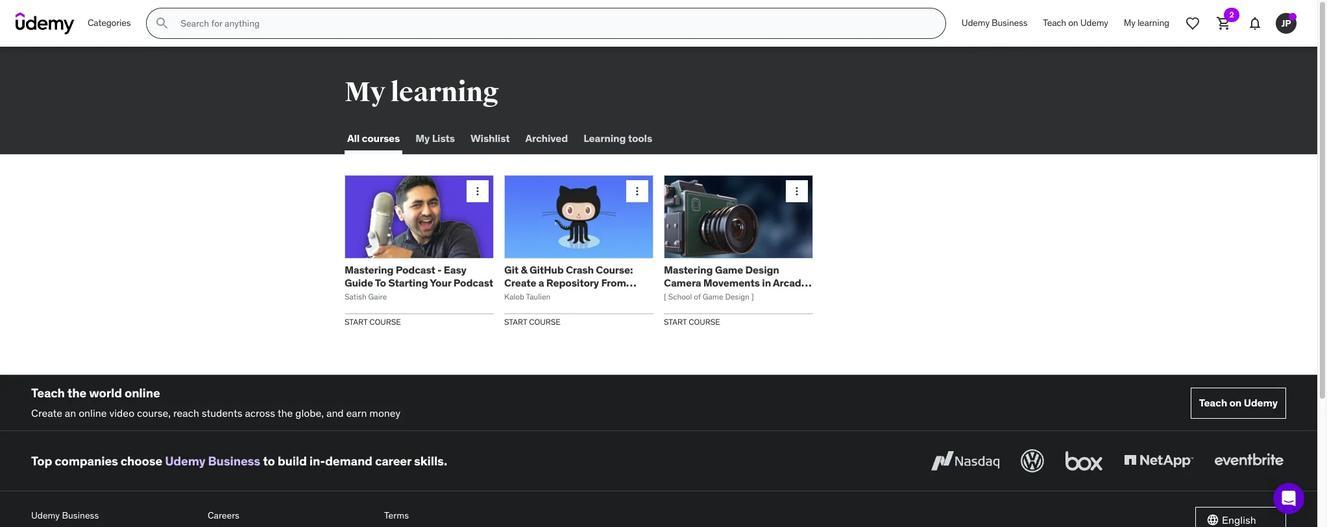 Task type: locate. For each thing, give the bounding box(es) containing it.
start for mastering game design camera movements in arcade studio
[[664, 317, 687, 327]]

0 horizontal spatial start
[[345, 317, 368, 327]]

mastering game design camera movements in arcade studio link
[[664, 264, 812, 302]]

mastering game design camera movements in arcade studio
[[664, 264, 807, 302]]

start course
[[345, 317, 401, 327], [504, 317, 561, 327], [664, 317, 720, 327]]

start course down the kalob taulien
[[504, 317, 561, 327]]

my learning left wishlist icon
[[1124, 17, 1170, 29]]

udemy
[[962, 17, 990, 29], [1080, 17, 1108, 29], [1244, 397, 1278, 410], [165, 454, 205, 469], [31, 510, 60, 522]]

courses
[[362, 132, 400, 145]]

archived link
[[523, 123, 571, 154]]

0 horizontal spatial create
[[31, 407, 62, 420]]

1 horizontal spatial mastering
[[664, 264, 713, 277]]

game up [ school of game design ]
[[715, 264, 743, 277]]

kalob
[[504, 292, 524, 302]]

business
[[992, 17, 1028, 29], [208, 454, 260, 469], [62, 510, 99, 522]]

mastering for guide
[[345, 264, 394, 277]]

1 horizontal spatial course
[[529, 317, 561, 327]]

0 vertical spatial udemy business
[[962, 17, 1028, 29]]

categories button
[[80, 8, 138, 39]]

0 horizontal spatial teach on udemy link
[[1035, 8, 1116, 39]]

3 course from the left
[[689, 317, 720, 327]]

my learning
[[1124, 17, 1170, 29], [345, 76, 499, 109]]

1 horizontal spatial online
[[125, 386, 160, 401]]

online up course,
[[125, 386, 160, 401]]

0 horizontal spatial teach
[[31, 386, 65, 401]]

students
[[202, 407, 242, 420]]

learning inside my learning link
[[1138, 17, 1170, 29]]

starting
[[388, 276, 428, 289]]

3 start from the left
[[664, 317, 687, 327]]

my up all courses
[[345, 76, 385, 109]]

my
[[1124, 17, 1136, 29], [345, 76, 385, 109], [416, 132, 430, 145]]

eventbrite image
[[1212, 447, 1286, 476]]

learning up lists
[[390, 76, 499, 109]]

git & github crash course: create a repository from scratch!
[[504, 264, 633, 302]]

across
[[245, 407, 275, 420]]

careers link
[[208, 508, 374, 526]]

1 vertical spatial udemy business
[[31, 510, 99, 522]]

0 horizontal spatial teach on udemy
[[1043, 17, 1108, 29]]

mastering up gaire
[[345, 264, 394, 277]]

0 vertical spatial udemy business link
[[954, 8, 1035, 39]]

start course for git & github crash course: create a repository from scratch!
[[504, 317, 561, 327]]

course options image for mastering podcast -  easy guide to starting your podcast
[[471, 185, 484, 198]]

0 vertical spatial my learning
[[1124, 17, 1170, 29]]

1 horizontal spatial start
[[504, 317, 527, 327]]

teach on udemy
[[1043, 17, 1108, 29], [1199, 397, 1278, 410]]

start down satish
[[345, 317, 368, 327]]

mastering for movements
[[664, 264, 713, 277]]

top companies choose udemy business to build in-demand career skills.
[[31, 454, 447, 469]]

2 mastering from the left
[[664, 264, 713, 277]]

the left globe, on the left of page
[[278, 407, 293, 420]]

course options image down wishlist link
[[471, 185, 484, 198]]

1 vertical spatial game
[[703, 292, 723, 302]]

Search for anything text field
[[178, 12, 930, 34]]

course down gaire
[[369, 317, 401, 327]]

course options image down the tools
[[631, 185, 644, 198]]

1 vertical spatial udemy business link
[[165, 454, 260, 469]]

1 vertical spatial create
[[31, 407, 62, 420]]

0 vertical spatial my
[[1124, 17, 1136, 29]]

english button
[[1196, 508, 1286, 528]]

1 vertical spatial the
[[278, 407, 293, 420]]

my for my lists link
[[416, 132, 430, 145]]

small image
[[1207, 514, 1220, 527]]

archived
[[525, 132, 568, 145]]

2 start course from the left
[[504, 317, 561, 327]]

1 vertical spatial teach on udemy link
[[1191, 388, 1286, 419]]

course:
[[596, 264, 633, 277]]

my learning up my lists
[[345, 76, 499, 109]]

2 horizontal spatial start
[[664, 317, 687, 327]]

a
[[539, 276, 544, 289]]

podcast right the 'your' on the left bottom
[[454, 276, 493, 289]]

my left wishlist icon
[[1124, 17, 1136, 29]]

teach on udemy link
[[1035, 8, 1116, 39], [1191, 388, 1286, 419]]

jp link
[[1271, 8, 1302, 39]]

1 mastering from the left
[[345, 264, 394, 277]]

-
[[437, 264, 442, 277]]

learning
[[1138, 17, 1170, 29], [390, 76, 499, 109]]

1 vertical spatial on
[[1230, 397, 1242, 410]]

course for git & github crash course: create a repository from scratch!
[[529, 317, 561, 327]]

1 vertical spatial design
[[725, 292, 750, 302]]

0 horizontal spatial the
[[67, 386, 86, 401]]

choose
[[121, 454, 162, 469]]

learning tools link
[[581, 123, 655, 154]]

game right of
[[703, 292, 723, 302]]

create left 'an'
[[31, 407, 62, 420]]

0 horizontal spatial on
[[1068, 17, 1078, 29]]

start
[[345, 317, 368, 327], [504, 317, 527, 327], [664, 317, 687, 327]]

2 horizontal spatial course
[[689, 317, 720, 327]]

0 horizontal spatial podcast
[[396, 264, 435, 277]]

gaire
[[368, 292, 387, 302]]

globe,
[[295, 407, 324, 420]]

create up "kalob"
[[504, 276, 536, 289]]

wishlist link
[[468, 123, 512, 154]]

0 horizontal spatial learning
[[390, 76, 499, 109]]

3 start course from the left
[[664, 317, 720, 327]]

1 course options image from the left
[[471, 185, 484, 198]]

1 horizontal spatial start course
[[504, 317, 561, 327]]

mastering
[[345, 264, 394, 277], [664, 264, 713, 277]]

0 vertical spatial learning
[[1138, 17, 1170, 29]]

0 horizontal spatial mastering
[[345, 264, 394, 277]]

course down taulien
[[529, 317, 561, 327]]

course options image
[[471, 185, 484, 198], [631, 185, 644, 198]]

money
[[369, 407, 401, 420]]

course
[[369, 317, 401, 327], [529, 317, 561, 327], [689, 317, 720, 327]]

in-
[[309, 454, 325, 469]]

1 start from the left
[[345, 317, 368, 327]]

mastering inside mastering podcast -  easy guide to starting your podcast satish gaire
[[345, 264, 394, 277]]

terms
[[384, 510, 409, 522]]

podcast
[[396, 264, 435, 277], [454, 276, 493, 289]]

1 start course from the left
[[345, 317, 401, 327]]

game inside mastering game design camera movements in arcade studio
[[715, 264, 743, 277]]

0 horizontal spatial business
[[62, 510, 99, 522]]

0 vertical spatial on
[[1068, 17, 1078, 29]]

my lists
[[416, 132, 455, 145]]

mastering up studio
[[664, 264, 713, 277]]

design inside mastering game design camera movements in arcade studio
[[745, 264, 779, 277]]

2 horizontal spatial start course
[[664, 317, 720, 327]]

terms link
[[384, 508, 550, 526]]

0 horizontal spatial course options image
[[471, 185, 484, 198]]

reach
[[173, 407, 199, 420]]

kalob taulien
[[504, 292, 551, 302]]

0 vertical spatial design
[[745, 264, 779, 277]]

design
[[745, 264, 779, 277], [725, 292, 750, 302]]

1 horizontal spatial teach on udemy
[[1199, 397, 1278, 410]]

create
[[504, 276, 536, 289], [31, 407, 62, 420]]

start down the school
[[664, 317, 687, 327]]

course down [ school of game design ]
[[689, 317, 720, 327]]

]
[[752, 292, 754, 302]]

2 vertical spatial my
[[416, 132, 430, 145]]

2
[[1230, 10, 1234, 19]]

2 course from the left
[[529, 317, 561, 327]]

0 horizontal spatial my
[[345, 76, 385, 109]]

0 horizontal spatial udemy business
[[31, 510, 99, 522]]

1 horizontal spatial my
[[416, 132, 430, 145]]

github
[[530, 264, 564, 277]]

start course down gaire
[[345, 317, 401, 327]]

mastering inside mastering game design camera movements in arcade studio
[[664, 264, 713, 277]]

2 start from the left
[[504, 317, 527, 327]]

udemy business
[[962, 17, 1028, 29], [31, 510, 99, 522]]

mastering podcast -  easy guide to starting your podcast link
[[345, 264, 493, 289]]

arcade
[[773, 276, 807, 289]]

on
[[1068, 17, 1078, 29], [1230, 397, 1242, 410]]

world
[[89, 386, 122, 401]]

categories
[[88, 17, 131, 29]]

volkswagen image
[[1018, 447, 1047, 476]]

1 vertical spatial learning
[[390, 76, 499, 109]]

0 horizontal spatial course
[[369, 317, 401, 327]]

1 horizontal spatial the
[[278, 407, 293, 420]]

2 course options image from the left
[[631, 185, 644, 198]]

2 horizontal spatial my
[[1124, 17, 1136, 29]]

1 horizontal spatial teach on udemy link
[[1191, 388, 1286, 419]]

the up 'an'
[[67, 386, 86, 401]]

1 horizontal spatial on
[[1230, 397, 1242, 410]]

online right 'an'
[[79, 407, 107, 420]]

0 horizontal spatial online
[[79, 407, 107, 420]]

1 course from the left
[[369, 317, 401, 327]]

course for mastering game design camera movements in arcade studio
[[689, 317, 720, 327]]

1 horizontal spatial my learning
[[1124, 17, 1170, 29]]

1 horizontal spatial course options image
[[631, 185, 644, 198]]

0 vertical spatial create
[[504, 276, 536, 289]]

my left lists
[[416, 132, 430, 145]]

podcast left - at the left
[[396, 264, 435, 277]]

start down "kalob"
[[504, 317, 527, 327]]

0 vertical spatial teach on udemy
[[1043, 17, 1108, 29]]

start for mastering podcast -  easy guide to starting your podcast
[[345, 317, 368, 327]]

0 vertical spatial game
[[715, 264, 743, 277]]

submit search image
[[155, 16, 170, 31]]

top
[[31, 454, 52, 469]]

1 horizontal spatial teach
[[1043, 17, 1066, 29]]

start course down of
[[664, 317, 720, 327]]

from
[[601, 276, 626, 289]]

wishlist image
[[1185, 16, 1201, 31]]

companies
[[55, 454, 118, 469]]

2 horizontal spatial business
[[992, 17, 1028, 29]]

1 vertical spatial online
[[79, 407, 107, 420]]

netapp image
[[1122, 447, 1196, 476]]

1 horizontal spatial business
[[208, 454, 260, 469]]

git & github crash course: create a repository from scratch! link
[[504, 264, 637, 302]]

design down movements
[[725, 292, 750, 302]]

satish
[[345, 292, 366, 302]]

repository
[[546, 276, 599, 289]]

the
[[67, 386, 86, 401], [278, 407, 293, 420]]

game
[[715, 264, 743, 277], [703, 292, 723, 302]]

2 vertical spatial business
[[62, 510, 99, 522]]

my for my learning link
[[1124, 17, 1136, 29]]

udemy business link
[[954, 8, 1035, 39], [165, 454, 260, 469], [31, 508, 197, 526]]

0 horizontal spatial start course
[[345, 317, 401, 327]]

learning left wishlist icon
[[1138, 17, 1170, 29]]

online
[[125, 386, 160, 401], [79, 407, 107, 420]]

design up ]
[[745, 264, 779, 277]]

1 vertical spatial my learning
[[345, 76, 499, 109]]

1 horizontal spatial create
[[504, 276, 536, 289]]

1 horizontal spatial learning
[[1138, 17, 1170, 29]]

in
[[762, 276, 771, 289]]



Task type: vqa. For each thing, say whether or not it's contained in the screenshot.
the rightmost Get
no



Task type: describe. For each thing, give the bounding box(es) containing it.
course options image
[[791, 185, 803, 198]]

video
[[109, 407, 134, 420]]

teach inside 'teach the world online create an online video course, reach students across the globe, and earn money'
[[31, 386, 65, 401]]

and
[[326, 407, 344, 420]]

0 vertical spatial teach on udemy link
[[1035, 8, 1116, 39]]

all courses link
[[345, 123, 403, 154]]

of
[[694, 292, 701, 302]]

shopping cart with 2 items image
[[1216, 16, 1232, 31]]

learning
[[584, 132, 626, 145]]

0 vertical spatial business
[[992, 17, 1028, 29]]

scratch!
[[504, 289, 545, 302]]

notifications image
[[1247, 16, 1263, 31]]

git
[[504, 264, 519, 277]]

english
[[1222, 514, 1256, 527]]

jp
[[1281, 17, 1291, 29]]

2 horizontal spatial teach
[[1199, 397, 1227, 410]]

learning tools
[[584, 132, 652, 145]]

create inside git & github crash course: create a repository from scratch!
[[504, 276, 536, 289]]

0 vertical spatial the
[[67, 386, 86, 401]]

start course for mastering podcast -  easy guide to starting your podcast
[[345, 317, 401, 327]]

1 vertical spatial my
[[345, 76, 385, 109]]

course options image for git & github crash course: create a repository from scratch!
[[631, 185, 644, 198]]

nasdaq image
[[928, 447, 1003, 476]]

mastering podcast -  easy guide to starting your podcast satish gaire
[[345, 264, 493, 302]]

demand
[[325, 454, 372, 469]]

create inside 'teach the world online create an online video course, reach students across the globe, and earn money'
[[31, 407, 62, 420]]

movements
[[703, 276, 760, 289]]

0 vertical spatial online
[[125, 386, 160, 401]]

1 horizontal spatial udemy business
[[962, 17, 1028, 29]]

course for mastering podcast -  easy guide to starting your podcast
[[369, 317, 401, 327]]

[
[[664, 292, 666, 302]]

studio
[[664, 289, 696, 302]]

taulien
[[526, 292, 551, 302]]

tools
[[628, 132, 652, 145]]

0 horizontal spatial my learning
[[345, 76, 499, 109]]

my learning link
[[1116, 8, 1177, 39]]

start for git & github crash course: create a repository from scratch!
[[504, 317, 527, 327]]

&
[[521, 264, 527, 277]]

an
[[65, 407, 76, 420]]

1 vertical spatial business
[[208, 454, 260, 469]]

camera
[[664, 276, 701, 289]]

skills.
[[414, 454, 447, 469]]

all
[[347, 132, 360, 145]]

to
[[375, 276, 386, 289]]

1 horizontal spatial podcast
[[454, 276, 493, 289]]

teach the world online create an online video course, reach students across the globe, and earn money
[[31, 386, 401, 420]]

box image
[[1062, 447, 1106, 476]]

crash
[[566, 264, 594, 277]]

[ school of game design ]
[[664, 292, 754, 302]]

2 vertical spatial udemy business link
[[31, 508, 197, 526]]

build
[[278, 454, 307, 469]]

all courses
[[347, 132, 400, 145]]

start course for mastering game design camera movements in arcade studio
[[664, 317, 720, 327]]

to
[[263, 454, 275, 469]]

careers
[[208, 510, 239, 522]]

earn
[[346, 407, 367, 420]]

easy
[[444, 264, 467, 277]]

1 vertical spatial teach on udemy
[[1199, 397, 1278, 410]]

udemy image
[[16, 12, 75, 34]]

2 link
[[1208, 8, 1240, 39]]

career
[[375, 454, 411, 469]]

lists
[[432, 132, 455, 145]]

wishlist
[[470, 132, 510, 145]]

guide
[[345, 276, 373, 289]]

school
[[668, 292, 692, 302]]

your
[[430, 276, 451, 289]]

my lists link
[[413, 123, 457, 154]]

course,
[[137, 407, 171, 420]]

you have alerts image
[[1289, 13, 1297, 21]]



